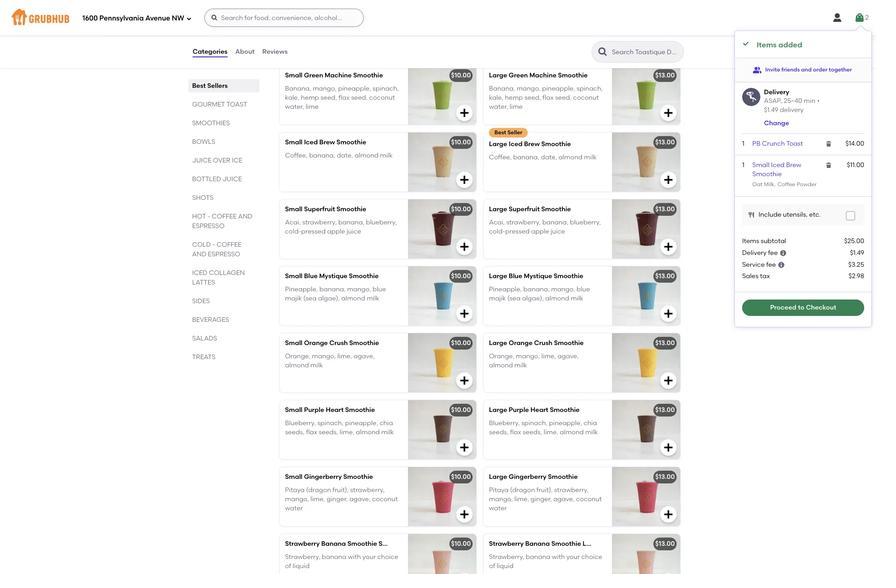 Task type: describe. For each thing, give the bounding box(es) containing it.
gourmet
[[192, 101, 225, 108]]

bottled juice
[[192, 175, 242, 183]]

orange, mango, lime, agave, almond milk for large
[[489, 353, 579, 370]]

and for cold - coffee and espresso
[[192, 251, 207, 258]]

shots tab
[[192, 193, 256, 203]]

lattes
[[192, 279, 215, 287]]

proceed
[[771, 304, 797, 312]]

hot - coffee and espresso
[[192, 213, 253, 230]]

choice for large
[[582, 554, 603, 561]]

best sellers
[[192, 82, 228, 90]]

crush for small
[[330, 340, 348, 347]]

sellers
[[207, 82, 228, 90]]

hot - coffee and espresso tab
[[192, 212, 256, 231]]

$13.00 for strawberry, banana with your choice of liquid
[[656, 541, 675, 548]]

large for large gingerberry smoothie
[[489, 474, 508, 481]]

service fee
[[743, 261, 777, 269]]

hemp for small
[[301, 94, 319, 102]]

your for large
[[567, 554, 580, 561]]

juice over ice
[[192, 157, 243, 165]]

$13.00 for pitaya (dragon fruit), strawberry, mango, lime, ginger, agave, coconut water
[[656, 474, 675, 481]]

pb crunch toast link
[[753, 140, 804, 148]]

proceed to checkout button
[[743, 300, 865, 316]]

proceed to checkout
[[771, 304, 837, 312]]

small orange crush smoothie
[[285, 340, 379, 347]]

orange, for large
[[489, 353, 515, 360]]

etc.
[[810, 211, 821, 219]]

large for large orange crush smoothie
[[489, 340, 508, 347]]

subtotal
[[761, 237, 787, 245]]

blueberry, for small
[[285, 420, 316, 427]]

$2.98
[[849, 272, 865, 280]]

flax down large green machine smoothie
[[543, 94, 554, 102]]

apple for small superfruit smoothie
[[327, 228, 345, 236]]

best for best seller
[[495, 130, 507, 136]]

items added tooltip
[[736, 26, 872, 327]]

acai, strawberry, banana, blueberry, cold-pressed apple juice for small superfruit smoothie
[[285, 219, 397, 236]]

small iced brew smoothie link
[[753, 161, 802, 178]]

strawberry, down large gingerberry smoothie
[[555, 487, 589, 494]]

shots
[[192, 194, 214, 202]]

acai, for large
[[489, 219, 505, 226]]

small green machine smoothie
[[285, 72, 383, 79]]

pineapple, for large green machine smoothie
[[542, 85, 576, 92]]

coffee, banana, date, almond milk for small iced brew smoothie
[[285, 152, 393, 159]]

cold
[[192, 241, 211, 249]]

utensils,
[[784, 211, 808, 219]]

oat milk coffee powder
[[753, 182, 817, 188]]

small purple heart smoothie image
[[408, 401, 477, 460]]

$10.00 for large gingerberry smoothie
[[452, 474, 471, 481]]

strawberry for strawberry banana smoothie small
[[285, 541, 320, 548]]

4 seed, from the left
[[556, 94, 572, 102]]

agave, down small gingerberry smoothie
[[350, 496, 371, 504]]

large superfruit smoothie image
[[612, 200, 681, 259]]

1 seeds, from the left
[[285, 429, 305, 437]]

heart for small
[[326, 407, 344, 414]]

water, for large
[[489, 103, 508, 111]]

sides
[[192, 298, 210, 305]]

pb
[[753, 140, 761, 148]]

powder
[[797, 182, 817, 188]]

min
[[804, 97, 816, 105]]

categories button
[[192, 36, 228, 68]]

strawberry banana smoothie small image
[[408, 535, 477, 575]]

smoothies tab
[[192, 118, 256, 128]]

beverages tab
[[192, 315, 256, 325]]

espresso for cold
[[208, 251, 240, 258]]

$11.00
[[848, 161, 865, 169]]

iced
[[192, 269, 208, 277]]

treats
[[192, 354, 216, 361]]

juice inside tab
[[223, 175, 242, 183]]

hemp for large
[[505, 94, 523, 102]]

bowls
[[192, 138, 215, 146]]

asap,
[[765, 97, 783, 105]]

together
[[829, 66, 853, 73]]

oat
[[753, 182, 763, 188]]

delivery asap, 25–40 min • $1.49 delivery
[[765, 88, 820, 114]]

small blue mystique smoothie image
[[408, 267, 477, 326]]

svg image inside items added tooltip
[[778, 262, 785, 269]]

orange, for small
[[285, 353, 311, 360]]

gingerberry for large
[[509, 474, 547, 481]]

delivery icon image
[[743, 88, 761, 106]]

large orange crush smoothie
[[489, 340, 584, 347]]

added
[[779, 41, 803, 49]]

coffee for hot
[[212, 213, 237, 221]]

mango, down small orange crush smoothie
[[312, 353, 336, 360]]

bowls tab
[[192, 137, 256, 147]]

liquid for strawberry banana smoothie large
[[497, 563, 514, 570]]

orange for small
[[304, 340, 328, 347]]

lime, down large orange crush smoothie
[[542, 353, 556, 360]]

small gingerberry smoothie
[[285, 474, 373, 481]]

hot
[[192, 213, 206, 221]]

25–40
[[784, 97, 803, 105]]

pennsylvania
[[99, 14, 144, 22]]

salads
[[192, 335, 217, 343]]

avenue
[[145, 14, 170, 22]]

fee for service fee
[[767, 261, 777, 269]]

1 for pb
[[743, 140, 745, 148]]

juice over ice tab
[[192, 156, 256, 165]]

0 horizontal spatial iced
[[304, 139, 318, 146]]

milk
[[765, 182, 775, 188]]

bottled juice tab
[[192, 175, 256, 184]]

toast
[[787, 140, 804, 148]]

chia for large purple heart smoothie
[[584, 420, 598, 427]]

1600
[[82, 14, 98, 22]]

banana, for large iced brew smoothie
[[514, 153, 540, 161]]

date, for large iced brew smoothie
[[541, 153, 558, 161]]

banana for small
[[322, 554, 347, 561]]

small purple heart smoothie
[[285, 407, 375, 414]]

order
[[814, 66, 828, 73]]

small for pitaya (dragon fruit), strawberry, mango, lime, ginger, agave, coconut water
[[285, 474, 303, 481]]

smoothies inside tab
[[192, 119, 230, 127]]

with for large
[[552, 554, 565, 561]]

pineapple, for small
[[285, 286, 318, 293]]

cold - coffee and espresso tab
[[192, 240, 256, 259]]

small
[[379, 541, 400, 548]]

invite
[[766, 66, 781, 73]]

large
[[583, 541, 605, 548]]

superfruit for large
[[509, 206, 540, 213]]

strawberry, down large superfruit smoothie
[[507, 219, 541, 226]]

svg image inside 2 button
[[855, 12, 866, 23]]

large for large blue mystique smoothie
[[489, 273, 508, 280]]

mango, down large orange crush smoothie
[[516, 353, 540, 360]]

small orange crush smoothie image
[[408, 334, 477, 393]]

best sellers tab
[[192, 81, 256, 91]]

mystique for small
[[319, 273, 348, 280]]

large green machine smoothie
[[489, 72, 588, 79]]

flax down small purple heart smoothie
[[306, 429, 317, 437]]

small for pineapple, banana, mango, blue majik (sea algae), almond milk
[[285, 273, 303, 280]]

strawberry banana smoothie large image
[[612, 535, 681, 575]]

blueberry, for small superfruit smoothie
[[366, 219, 397, 226]]

small green machine smoothie image
[[408, 66, 477, 125]]

about
[[235, 48, 255, 56]]

fruit), for large gingerberry smoothie
[[537, 487, 553, 494]]

pineapple, for large purple heart smoothie
[[549, 420, 583, 427]]

banana, for large
[[489, 85, 516, 92]]

large blue mystique smoothie image
[[612, 267, 681, 326]]

small blue mystique smoothie
[[285, 273, 379, 280]]

large for large superfruit smoothie
[[489, 206, 508, 213]]

cold- for small
[[285, 228, 301, 236]]

lime, down large gingerberry smoothie
[[515, 496, 530, 504]]

pineapple, banana, mango, blue majik (sea algae), almond milk for small
[[285, 286, 386, 303]]

blue for small
[[304, 273, 318, 280]]

small superfruit smoothie
[[285, 206, 367, 213]]

orange for large
[[509, 340, 533, 347]]

reviews button
[[262, 36, 288, 68]]

strawberry banana smoothie large
[[489, 541, 605, 548]]

banana, mango, pineapple, spinach, kale, hemp seed, flax seed, coconut water, lime for large
[[489, 85, 603, 111]]

categories
[[193, 48, 228, 56]]

gourmet toast
[[192, 101, 247, 108]]

choice for small
[[378, 554, 399, 561]]

gourmet toast tab
[[192, 100, 256, 109]]

tax
[[761, 272, 771, 280]]

3 seed, from the left
[[525, 94, 541, 102]]

pineapple, for large
[[489, 286, 522, 293]]

change
[[765, 119, 790, 127]]

$10.00 for large purple heart smoothie
[[452, 407, 471, 414]]

machine for large
[[530, 72, 557, 79]]

agave, down large orange crush smoothie
[[558, 353, 579, 360]]

include utensils, etc.
[[759, 211, 821, 219]]

flax down large purple heart smoothie on the right of page
[[510, 429, 522, 437]]

- for cold
[[213, 241, 215, 249]]

(sea for small
[[304, 295, 317, 303]]

checkout
[[807, 304, 837, 312]]

4 seeds, from the left
[[523, 429, 543, 437]]

algae), for small
[[318, 295, 340, 303]]

water for small
[[285, 505, 303, 513]]

2 button
[[855, 10, 869, 26]]

$13.00 for blueberry, spinach, pineapple, chia seeds, flax seeds, lime, almond milk
[[656, 407, 675, 414]]

large iced brew smoothie
[[489, 140, 571, 148]]

iced collagen lattes
[[192, 269, 245, 287]]

lime, down small orange crush smoothie
[[338, 353, 352, 360]]

large orange crush smoothie image
[[612, 334, 681, 393]]

coffee
[[778, 182, 796, 188]]

blue for large blue mystique smoothie
[[577, 286, 590, 293]]

$10.00 for large orange crush smoothie
[[452, 340, 471, 347]]

coffee for cold
[[217, 241, 242, 249]]

pineapple, banana, mango, blue majik (sea algae), almond milk for large
[[489, 286, 590, 303]]

over
[[213, 157, 231, 165]]

flax down the 'small green machine smoothie'
[[339, 94, 350, 102]]

strawberry banana smoothie small
[[285, 541, 400, 548]]

large gingerberry smoothie image
[[612, 468, 681, 527]]

delivery fee
[[743, 249, 778, 257]]

mystique for large
[[524, 273, 553, 280]]

banana for large
[[526, 541, 550, 548]]

apple for large superfruit smoothie
[[532, 228, 549, 236]]

small inside small iced brew smoothie
[[753, 161, 770, 169]]

mango, down small blue mystique smoothie
[[347, 286, 371, 293]]

small superfruit smoothie image
[[408, 200, 477, 259]]

agave, down large gingerberry smoothie
[[554, 496, 575, 504]]



Task type: locate. For each thing, give the bounding box(es) containing it.
coffee down shots "tab"
[[212, 213, 237, 221]]

2 blue from the left
[[509, 273, 523, 280]]

1 left pb
[[743, 140, 745, 148]]

1 heart from the left
[[326, 407, 344, 414]]

espresso up collagen
[[208, 251, 240, 258]]

best left seller
[[495, 130, 507, 136]]

coffee, banana, date, almond milk for large iced brew smoothie
[[489, 153, 597, 161]]

1 horizontal spatial green
[[509, 72, 528, 79]]

Search Toastique Dupont Circle search field
[[612, 48, 681, 57]]

items for items subtotal
[[743, 237, 760, 245]]

juice for large superfruit smoothie
[[551, 228, 566, 236]]

0 horizontal spatial pineapple, banana, mango, blue majik (sea algae), almond milk
[[285, 286, 386, 303]]

(dragon
[[306, 487, 331, 494], [511, 487, 535, 494]]

0 vertical spatial espresso
[[192, 222, 225, 230]]

ice
[[232, 157, 243, 165]]

1 horizontal spatial water,
[[489, 103, 508, 111]]

2 machine from the left
[[530, 72, 557, 79]]

0 vertical spatial and
[[238, 213, 253, 221]]

2 pineapple, from the left
[[489, 286, 522, 293]]

acai, down small superfruit smoothie
[[285, 219, 301, 226]]

pb crunch toast
[[753, 140, 804, 148]]

purple
[[304, 407, 325, 414], [509, 407, 529, 414]]

seller
[[508, 130, 523, 136]]

agave, down small orange crush smoothie
[[354, 353, 375, 360]]

1 blueberry, from the left
[[366, 219, 397, 226]]

strawberry, down "strawberry banana smoothie small"
[[285, 554, 321, 561]]

(dragon for large
[[511, 487, 535, 494]]

2 1 from the top
[[743, 161, 745, 169]]

8 $10.00 from the top
[[452, 541, 471, 548]]

1 machine from the left
[[325, 72, 352, 79]]

best seller
[[495, 130, 523, 136]]

and inside hot - coffee and espresso
[[238, 213, 253, 221]]

0 horizontal spatial orange
[[304, 340, 328, 347]]

beverages
[[192, 316, 229, 324]]

flax
[[339, 94, 350, 102], [543, 94, 554, 102], [306, 429, 317, 437], [510, 429, 522, 437]]

iced
[[304, 139, 318, 146], [509, 140, 523, 148], [772, 161, 785, 169]]

purple for large
[[509, 407, 529, 414]]

0 horizontal spatial hemp
[[301, 94, 319, 102]]

2 (sea from the left
[[508, 295, 521, 303]]

$1.49 up the $3.25
[[851, 249, 865, 257]]

algae), for large
[[522, 295, 544, 303]]

banana, down the 'small green machine smoothie'
[[285, 85, 311, 92]]

juice down the 'ice'
[[223, 175, 242, 183]]

banana, down large green machine smoothie
[[489, 85, 516, 92]]

1 horizontal spatial iced
[[509, 140, 523, 148]]

lime for large
[[510, 103, 523, 111]]

1 fruit), from the left
[[333, 487, 349, 494]]

best left sellers
[[192, 82, 206, 90]]

mango,
[[313, 85, 337, 92], [517, 85, 541, 92], [347, 286, 371, 293], [552, 286, 575, 293], [312, 353, 336, 360], [516, 353, 540, 360], [285, 496, 309, 504], [489, 496, 513, 504]]

6 $10.00 from the top
[[452, 407, 471, 414]]

0 vertical spatial coffee
[[212, 213, 237, 221]]

with
[[348, 554, 361, 561], [552, 554, 565, 561]]

delivery up service
[[743, 249, 767, 257]]

majik for small
[[285, 295, 302, 303]]

svg image
[[855, 12, 866, 23], [211, 14, 218, 21], [186, 16, 192, 21], [459, 108, 470, 119], [664, 108, 674, 119], [459, 175, 470, 186], [664, 175, 674, 186], [664, 242, 674, 253], [778, 262, 785, 269], [459, 309, 470, 320], [664, 309, 674, 320], [664, 376, 674, 387], [459, 443, 470, 454], [664, 510, 674, 521]]

your down "strawberry banana smoothie large"
[[567, 554, 580, 561]]

1 vertical spatial fee
[[767, 261, 777, 269]]

2 crush from the left
[[535, 340, 553, 347]]

lime, down small purple heart smoothie
[[340, 429, 355, 437]]

cold- down small superfruit smoothie
[[285, 228, 301, 236]]

2 heart from the left
[[531, 407, 549, 414]]

$10.00 for large superfruit smoothie
[[452, 206, 471, 213]]

8 $13.00 from the top
[[656, 541, 675, 548]]

strawberry, banana with your choice of liquid down "strawberry banana smoothie large"
[[489, 554, 603, 570]]

$1.49 inside delivery asap, 25–40 min • $1.49 delivery
[[765, 106, 779, 114]]

coffee inside cold - coffee and espresso
[[217, 241, 242, 249]]

0 vertical spatial delivery
[[765, 88, 790, 96]]

3 seeds, from the left
[[489, 429, 509, 437]]

water, for small
[[285, 103, 304, 111]]

2 strawberry from the left
[[489, 541, 524, 548]]

2 juice from the left
[[551, 228, 566, 236]]

majik down small blue mystique smoothie
[[285, 295, 302, 303]]

2 of from the left
[[489, 563, 496, 570]]

items subtotal
[[743, 237, 787, 245]]

pressed for large
[[506, 228, 530, 236]]

hemp
[[301, 94, 319, 102], [505, 94, 523, 102]]

1 orange, from the left
[[285, 353, 311, 360]]

lime for small
[[306, 103, 319, 111]]

large gingerberry smoothie
[[489, 474, 578, 481]]

0 horizontal spatial green
[[304, 72, 323, 79]]

espresso inside cold - coffee and espresso
[[208, 251, 240, 258]]

0 horizontal spatial (dragon
[[306, 487, 331, 494]]

coffee down hot - coffee and espresso tab
[[217, 241, 242, 249]]

1 horizontal spatial and
[[238, 213, 253, 221]]

coconut
[[369, 94, 395, 102], [574, 94, 599, 102], [372, 496, 398, 504], [577, 496, 602, 504]]

1 superfruit from the left
[[304, 206, 335, 213]]

invite friends and order together button
[[753, 62, 853, 78]]

- inside cold - coffee and espresso
[[213, 241, 215, 249]]

1 crush from the left
[[330, 340, 348, 347]]

cold- down large superfruit smoothie
[[489, 228, 506, 236]]

blueberry, spinach, pineapple, chia seeds, flax seeds, lime, almond milk for small purple heart smoothie
[[285, 420, 394, 437]]

2 seed, from the left
[[351, 94, 368, 102]]

pineapple, for small green machine smoothie
[[338, 85, 371, 92]]

0 vertical spatial fee
[[769, 249, 778, 257]]

and down cold
[[192, 251, 207, 258]]

1 of from the left
[[285, 563, 291, 570]]

acai, strawberry, banana, blueberry, cold-pressed apple juice down small superfruit smoothie
[[285, 219, 397, 236]]

1 1 from the top
[[743, 140, 745, 148]]

pressed for small
[[301, 228, 326, 236]]

0 vertical spatial best
[[192, 82, 206, 90]]

ginger, down large gingerberry smoothie
[[531, 496, 552, 504]]

0 horizontal spatial acai, strawberry, banana, blueberry, cold-pressed apple juice
[[285, 219, 397, 236]]

- right cold
[[213, 241, 215, 249]]

1 horizontal spatial blue
[[509, 273, 523, 280]]

espresso inside hot - coffee and espresso
[[192, 222, 225, 230]]

2 water from the left
[[489, 505, 507, 513]]

0 horizontal spatial blue
[[304, 273, 318, 280]]

2 $10.00 from the top
[[452, 139, 471, 146]]

1 ginger, from the left
[[327, 496, 348, 504]]

1 horizontal spatial brew
[[524, 140, 540, 148]]

1 horizontal spatial banana
[[526, 554, 551, 561]]

green for small
[[304, 72, 323, 79]]

small for banana, mango, pineapple, spinach, kale, hemp seed, flax seed, coconut water, lime
[[285, 72, 303, 79]]

$1.49 down asap,
[[765, 106, 779, 114]]

1 horizontal spatial banana
[[526, 541, 550, 548]]

fee up tax
[[767, 261, 777, 269]]

2 blueberry, from the left
[[570, 219, 601, 226]]

banana, mango, pineapple, spinach, kale, hemp seed, flax seed, coconut water, lime
[[285, 85, 399, 111], [489, 85, 603, 111]]

milk
[[380, 152, 393, 159], [584, 153, 597, 161], [367, 295, 380, 303], [571, 295, 584, 303], [311, 362, 323, 370], [515, 362, 527, 370], [382, 429, 394, 437], [586, 429, 598, 437]]

$14.00
[[846, 140, 865, 148]]

0 horizontal spatial of
[[285, 563, 291, 570]]

1 horizontal spatial orange
[[509, 340, 533, 347]]

- inside hot - coffee and espresso
[[208, 213, 210, 221]]

pitaya (dragon fruit), strawberry, mango, lime, ginger, agave, coconut water for small gingerberry smoothie
[[285, 487, 398, 513]]

1 horizontal spatial blueberry,
[[489, 420, 520, 427]]

2 superfruit from the left
[[509, 206, 540, 213]]

orange, mango, lime, agave, almond milk
[[285, 353, 375, 370], [489, 353, 579, 370]]

0 horizontal spatial banana
[[321, 541, 346, 548]]

0 horizontal spatial (sea
[[304, 295, 317, 303]]

sales
[[743, 272, 759, 280]]

banana,
[[285, 85, 311, 92], [489, 85, 516, 92]]

smoothies up the 'small green machine smoothie'
[[278, 44, 337, 56]]

orange, mango, lime, agave, almond milk down small orange crush smoothie
[[285, 353, 375, 370]]

1 horizontal spatial juice
[[551, 228, 566, 236]]

crunch
[[763, 140, 786, 148]]

1 horizontal spatial coffee, banana, date, almond milk
[[489, 153, 597, 161]]

majik down large blue mystique smoothie
[[489, 295, 506, 303]]

2 mystique from the left
[[524, 273, 553, 280]]

strawberry
[[285, 541, 320, 548], [489, 541, 524, 548]]

(dragon down large gingerberry smoothie
[[511, 487, 535, 494]]

orange, mango, lime, agave, almond milk for small
[[285, 353, 375, 370]]

main navigation navigation
[[0, 0, 877, 36]]

large superfruit smoothie
[[489, 206, 571, 213]]

2 acai, strawberry, banana, blueberry, cold-pressed apple juice from the left
[[489, 219, 601, 236]]

espresso down hot
[[192, 222, 225, 230]]

large purple heart smoothie
[[489, 407, 580, 414]]

2 ginger, from the left
[[531, 496, 552, 504]]

2 water, from the left
[[489, 103, 508, 111]]

1 for small
[[743, 161, 745, 169]]

(sea down large blue mystique smoothie
[[508, 295, 521, 303]]

strawberry,
[[285, 554, 321, 561], [489, 554, 525, 561]]

4 $13.00 from the top
[[656, 273, 675, 280]]

ginger, for large
[[531, 496, 552, 504]]

with down "strawberry banana smoothie large"
[[552, 554, 565, 561]]

blueberry, down large purple heart smoothie on the right of page
[[489, 420, 520, 427]]

kale, for large
[[489, 94, 504, 102]]

friends
[[782, 66, 800, 73]]

1 cold- from the left
[[285, 228, 301, 236]]

coffee inside hot - coffee and espresso
[[212, 213, 237, 221]]

1 horizontal spatial orange,
[[489, 353, 515, 360]]

1 horizontal spatial (sea
[[508, 295, 521, 303]]

apple down small superfruit smoothie
[[327, 228, 345, 236]]

blueberry,
[[366, 219, 397, 226], [570, 219, 601, 226]]

1 vertical spatial delivery
[[743, 249, 767, 257]]

$10.00 for large blue mystique smoothie
[[452, 273, 471, 280]]

6 large from the top
[[489, 407, 508, 414]]

2 seeds, from the left
[[319, 429, 338, 437]]

acai, strawberry, banana, blueberry, cold-pressed apple juice for large superfruit smoothie
[[489, 219, 601, 236]]

0 horizontal spatial blueberry,
[[366, 219, 397, 226]]

your for small
[[363, 554, 376, 561]]

large blue mystique smoothie
[[489, 273, 584, 280]]

pitaya (dragon fruit), strawberry, mango, lime, ginger, agave, coconut water for large gingerberry smoothie
[[489, 487, 602, 513]]

water for large
[[489, 505, 507, 513]]

mango, down small gingerberry smoothie
[[285, 496, 309, 504]]

1 chia from the left
[[380, 420, 393, 427]]

0 vertical spatial small iced brew smoothie
[[285, 139, 367, 146]]

2 acai, from the left
[[489, 219, 505, 226]]

3 large from the top
[[489, 206, 508, 213]]

service
[[743, 261, 765, 269]]

cold - coffee and espresso
[[192, 241, 242, 258]]

1 horizontal spatial best
[[495, 130, 507, 136]]

1 pineapple, from the left
[[285, 286, 318, 293]]

strawberry, for strawberry banana smoothie small
[[285, 554, 321, 561]]

1 horizontal spatial banana, mango, pineapple, spinach, kale, hemp seed, flax seed, coconut water, lime
[[489, 85, 603, 111]]

large for large iced brew smoothie
[[489, 140, 508, 148]]

1 strawberry from the left
[[285, 541, 320, 548]]

1 horizontal spatial (dragon
[[511, 487, 535, 494]]

1 banana, from the left
[[285, 85, 311, 92]]

5 $13.00 from the top
[[656, 340, 675, 347]]

2 horizontal spatial brew
[[787, 161, 802, 169]]

espresso
[[192, 222, 225, 230], [208, 251, 240, 258]]

7 large from the top
[[489, 474, 508, 481]]

1 vertical spatial and
[[192, 251, 207, 258]]

juice down small superfruit smoothie
[[347, 228, 361, 236]]

1 $10.00 from the top
[[452, 72, 471, 79]]

1 horizontal spatial date,
[[541, 153, 558, 161]]

best inside tab
[[192, 82, 206, 90]]

7 $10.00 from the top
[[452, 474, 471, 481]]

pineapple, down the 'small green machine smoothie'
[[338, 85, 371, 92]]

1 horizontal spatial strawberry
[[489, 541, 524, 548]]

0 horizontal spatial coffee,
[[285, 152, 308, 159]]

superfruit
[[304, 206, 335, 213], [509, 206, 540, 213]]

toast
[[227, 101, 247, 108]]

0 horizontal spatial choice
[[378, 554, 399, 561]]

1 horizontal spatial crush
[[535, 340, 553, 347]]

pressed down large superfruit smoothie
[[506, 228, 530, 236]]

$3.25
[[849, 261, 865, 269]]

1 left small iced brew smoothie link on the right top of the page
[[743, 161, 745, 169]]

- right hot
[[208, 213, 210, 221]]

orange, down large orange crush smoothie
[[489, 353, 515, 360]]

gingerberry
[[304, 474, 342, 481], [509, 474, 547, 481]]

delivery for fee
[[743, 249, 767, 257]]

include
[[759, 211, 782, 219]]

pineapple, down large blue mystique smoothie
[[489, 286, 522, 293]]

smoothie inside small iced brew smoothie
[[753, 170, 782, 178]]

choice down small
[[378, 554, 399, 561]]

$10.00 for large green machine smoothie
[[452, 72, 471, 79]]

1 horizontal spatial acai,
[[489, 219, 505, 226]]

0 horizontal spatial juice
[[347, 228, 361, 236]]

mango, down large green machine smoothie
[[517, 85, 541, 92]]

1 (sea from the left
[[304, 295, 317, 303]]

blueberry, spinach, pineapple, chia seeds, flax seeds, lime, almond milk down large purple heart smoothie on the right of page
[[489, 420, 598, 437]]

kale, for small
[[285, 94, 300, 102]]

about button
[[235, 36, 255, 68]]

small for acai, strawberry, banana, blueberry, cold-pressed apple juice
[[285, 206, 303, 213]]

2 blue from the left
[[577, 286, 590, 293]]

0 horizontal spatial mystique
[[319, 273, 348, 280]]

0 horizontal spatial smoothies
[[192, 119, 230, 127]]

choice down large
[[582, 554, 603, 561]]

0 horizontal spatial water,
[[285, 103, 304, 111]]

0 vertical spatial 1
[[743, 140, 745, 148]]

2 horizontal spatial iced
[[772, 161, 785, 169]]

1 horizontal spatial pineapple, banana, mango, blue majik (sea algae), almond milk
[[489, 286, 590, 303]]

1 lime from the left
[[306, 103, 319, 111]]

0 horizontal spatial orange,
[[285, 353, 311, 360]]

1 vertical spatial small iced brew smoothie
[[753, 161, 802, 178]]

banana, mango, pineapple, spinach, kale, hemp seed, flax seed, coconut water, lime down large green machine smoothie
[[489, 85, 603, 111]]

(sea down small blue mystique smoothie
[[304, 295, 317, 303]]

pineapple,
[[338, 85, 371, 92], [542, 85, 576, 92], [345, 420, 378, 427], [549, 420, 583, 427]]

banana, mango, pineapple, spinach, kale, hemp seed, flax seed, coconut water, lime for small
[[285, 85, 399, 111]]

small iced brew smoothie image
[[408, 133, 477, 192]]

2 strawberry, from the left
[[489, 554, 525, 561]]

1 water from the left
[[285, 505, 303, 513]]

lime, down large purple heart smoothie on the right of page
[[544, 429, 559, 437]]

and
[[802, 66, 812, 73]]

strawberry,
[[303, 219, 337, 226], [507, 219, 541, 226], [350, 487, 385, 494], [555, 487, 589, 494]]

acai,
[[285, 219, 301, 226], [489, 219, 505, 226]]

small iced brew smoothie inside items added tooltip
[[753, 161, 802, 178]]

pineapple, down small blue mystique smoothie
[[285, 286, 318, 293]]

mango, down large gingerberry smoothie
[[489, 496, 513, 504]]

coffee, for small
[[285, 152, 308, 159]]

strawberry, down small superfruit smoothie
[[303, 219, 337, 226]]

0 horizontal spatial strawberry
[[285, 541, 320, 548]]

2 banana, from the left
[[489, 85, 516, 92]]

fruit), down small gingerberry smoothie
[[333, 487, 349, 494]]

•
[[818, 97, 820, 105]]

hemp down large green machine smoothie
[[505, 94, 523, 102]]

with down "strawberry banana smoothie small"
[[348, 554, 361, 561]]

collagen
[[209, 269, 245, 277]]

0 horizontal spatial brew
[[320, 139, 335, 146]]

water,
[[285, 103, 304, 111], [489, 103, 508, 111]]

1 algae), from the left
[[318, 295, 340, 303]]

water
[[285, 505, 303, 513], [489, 505, 507, 513]]

items left added
[[757, 41, 777, 49]]

1 horizontal spatial $1.49
[[851, 249, 865, 257]]

acai, strawberry, banana, blueberry, cold-pressed apple juice down large superfruit smoothie
[[489, 219, 601, 236]]

juice
[[192, 157, 212, 165], [223, 175, 242, 183]]

delivery for asap,
[[765, 88, 790, 96]]

strawberry, for strawberry banana smoothie large
[[489, 554, 525, 561]]

smoothie
[[354, 72, 383, 79], [558, 72, 588, 79], [337, 139, 367, 146], [542, 140, 571, 148], [753, 170, 782, 178], [337, 206, 367, 213], [542, 206, 571, 213], [349, 273, 379, 280], [554, 273, 584, 280], [350, 340, 379, 347], [554, 340, 584, 347], [345, 407, 375, 414], [550, 407, 580, 414], [344, 474, 373, 481], [548, 474, 578, 481], [348, 541, 377, 548], [552, 541, 582, 548]]

ginger,
[[327, 496, 348, 504], [531, 496, 552, 504]]

blue for large
[[509, 273, 523, 280]]

1 horizontal spatial majik
[[489, 295, 506, 303]]

juice inside tab
[[192, 157, 212, 165]]

1 horizontal spatial liquid
[[497, 563, 514, 570]]

banana down "strawberry banana smoothie small"
[[322, 554, 347, 561]]

and inside cold - coffee and espresso
[[192, 251, 207, 258]]

1 vertical spatial smoothies
[[192, 119, 230, 127]]

invite friends and order together
[[766, 66, 853, 73]]

2 banana from the left
[[526, 541, 550, 548]]

people icon image
[[753, 65, 762, 75]]

salads tab
[[192, 334, 256, 344]]

acai, for small
[[285, 219, 301, 226]]

0 horizontal spatial majik
[[285, 295, 302, 303]]

machine
[[325, 72, 352, 79], [530, 72, 557, 79]]

2 banana, mango, pineapple, spinach, kale, hemp seed, flax seed, coconut water, lime from the left
[[489, 85, 603, 111]]

0 vertical spatial juice
[[192, 157, 212, 165]]

mango, down large blue mystique smoothie
[[552, 286, 575, 293]]

pitaya (dragon fruit), strawberry, mango, lime, ginger, agave, coconut water down large gingerberry smoothie
[[489, 487, 602, 513]]

Search for food, convenience, alcohol... search field
[[204, 9, 364, 27]]

1 horizontal spatial chia
[[584, 420, 598, 427]]

iced collagen lattes tab
[[192, 268, 256, 288]]

1 vertical spatial $1.49
[[851, 249, 865, 257]]

2 liquid from the left
[[497, 563, 514, 570]]

0 horizontal spatial blue
[[373, 286, 386, 293]]

change button
[[765, 119, 790, 128]]

1 horizontal spatial of
[[489, 563, 496, 570]]

fruit), down large gingerberry smoothie
[[537, 487, 553, 494]]

blue
[[304, 273, 318, 280], [509, 273, 523, 280]]

1 pitaya (dragon fruit), strawberry, mango, lime, ginger, agave, coconut water from the left
[[285, 487, 398, 513]]

0 horizontal spatial pitaya (dragon fruit), strawberry, mango, lime, ginger, agave, coconut water
[[285, 487, 398, 513]]

2 blueberry, from the left
[[489, 420, 520, 427]]

juice down large superfruit smoothie
[[551, 228, 566, 236]]

lime, down small gingerberry smoothie
[[311, 496, 325, 504]]

svg image inside main navigation navigation
[[833, 12, 844, 23]]

1 vertical spatial best
[[495, 130, 507, 136]]

large for large green machine smoothie
[[489, 72, 508, 79]]

1 banana from the left
[[321, 541, 346, 548]]

banana down "strawberry banana smoothie large"
[[526, 554, 551, 561]]

1600 pennsylvania avenue nw
[[82, 14, 184, 22]]

sales tax
[[743, 272, 771, 280]]

reviews
[[263, 48, 288, 56]]

mystique
[[319, 273, 348, 280], [524, 273, 553, 280]]

2 blueberry, spinach, pineapple, chia seeds, flax seeds, lime, almond milk from the left
[[489, 420, 598, 437]]

$25.00
[[845, 237, 865, 245]]

strawberry, down small gingerberry smoothie
[[350, 487, 385, 494]]

0 horizontal spatial with
[[348, 554, 361, 561]]

7 $13.00 from the top
[[656, 474, 675, 481]]

pitaya down large gingerberry smoothie
[[489, 487, 509, 494]]

1 vertical spatial espresso
[[208, 251, 240, 258]]

0 vertical spatial -
[[208, 213, 210, 221]]

items
[[757, 41, 777, 49], [743, 237, 760, 245]]

large for large purple heart smoothie
[[489, 407, 508, 414]]

1 liquid from the left
[[293, 563, 310, 570]]

ginger, for small
[[327, 496, 348, 504]]

chia for small purple heart smoothie
[[380, 420, 393, 427]]

espresso for hot
[[192, 222, 225, 230]]

spinach,
[[373, 85, 399, 92], [577, 85, 603, 92], [318, 420, 344, 427], [522, 420, 548, 427]]

large green machine smoothie image
[[612, 66, 681, 125]]

banana
[[321, 541, 346, 548], [526, 541, 550, 548]]

1 pressed from the left
[[301, 228, 326, 236]]

heart for large
[[531, 407, 549, 414]]

blueberry, spinach, pineapple, chia seeds, flax seeds, lime, almond milk
[[285, 420, 394, 437], [489, 420, 598, 437]]

large purple heart smoothie image
[[612, 401, 681, 460]]

search icon image
[[598, 46, 609, 57]]

0 horizontal spatial juice
[[192, 157, 212, 165]]

1 horizontal spatial blueberry,
[[570, 219, 601, 226]]

lime down the 'small green machine smoothie'
[[306, 103, 319, 111]]

0 horizontal spatial blueberry, spinach, pineapple, chia seeds, flax seeds, lime, almond milk
[[285, 420, 394, 437]]

fee down "subtotal"
[[769, 249, 778, 257]]

1 horizontal spatial mystique
[[524, 273, 553, 280]]

delivery
[[780, 106, 804, 114]]

iced inside small iced brew smoothie
[[772, 161, 785, 169]]

1 horizontal spatial juice
[[223, 175, 242, 183]]

strawberry, banana with your choice of liquid for large
[[489, 554, 603, 570]]

1 acai, from the left
[[285, 219, 301, 226]]

0 horizontal spatial banana, mango, pineapple, spinach, kale, hemp seed, flax seed, coconut water, lime
[[285, 85, 399, 111]]

orange
[[304, 340, 328, 347], [509, 340, 533, 347]]

svg image
[[833, 12, 844, 23], [743, 40, 750, 47], [826, 141, 833, 148], [826, 162, 833, 169], [748, 211, 756, 219], [849, 213, 854, 219], [459, 242, 470, 253], [780, 250, 787, 257], [459, 376, 470, 387], [664, 443, 674, 454], [459, 510, 470, 521]]

pineapple,
[[285, 286, 318, 293], [489, 286, 522, 293]]

1 horizontal spatial orange, mango, lime, agave, almond milk
[[489, 353, 579, 370]]

pineapple, banana, mango, blue majik (sea algae), almond milk down large blue mystique smoothie
[[489, 286, 590, 303]]

blueberry, spinach, pineapple, chia seeds, flax seeds, lime, almond milk down small purple heart smoothie
[[285, 420, 394, 437]]

brew inside small iced brew smoothie
[[787, 161, 802, 169]]

0 horizontal spatial $1.49
[[765, 106, 779, 114]]

1 mystique from the left
[[319, 273, 348, 280]]

items up delivery fee
[[743, 237, 760, 245]]

1 pineapple, banana, mango, blue majik (sea algae), almond milk from the left
[[285, 286, 386, 303]]

1 gingerberry from the left
[[304, 474, 342, 481]]

and down shots "tab"
[[238, 213, 253, 221]]

orange, down small orange crush smoothie
[[285, 353, 311, 360]]

best for best sellers
[[192, 82, 206, 90]]

0 horizontal spatial algae),
[[318, 295, 340, 303]]

pineapple, down large purple heart smoothie on the right of page
[[549, 420, 583, 427]]

2 large from the top
[[489, 140, 508, 148]]

2 $13.00 from the top
[[656, 139, 675, 146]]

green
[[304, 72, 323, 79], [509, 72, 528, 79]]

0 horizontal spatial banana
[[322, 554, 347, 561]]

1 strawberry, from the left
[[285, 554, 321, 561]]

1 horizontal spatial -
[[213, 241, 215, 249]]

large
[[489, 72, 508, 79], [489, 140, 508, 148], [489, 206, 508, 213], [489, 273, 508, 280], [489, 340, 508, 347], [489, 407, 508, 414], [489, 474, 508, 481]]

1 orange, mango, lime, agave, almond milk from the left
[[285, 353, 375, 370]]

2 fruit), from the left
[[537, 487, 553, 494]]

superfruit for small
[[304, 206, 335, 213]]

0 horizontal spatial kale,
[[285, 94, 300, 102]]

delivery inside delivery asap, 25–40 min • $1.49 delivery
[[765, 88, 790, 96]]

of for strawberry banana smoothie large
[[489, 563, 496, 570]]

apple down large superfruit smoothie
[[532, 228, 549, 236]]

orange, mango, lime, agave, almond milk down large orange crush smoothie
[[489, 353, 579, 370]]

green for large
[[509, 72, 528, 79]]

1 horizontal spatial kale,
[[489, 94, 504, 102]]

1 horizontal spatial strawberry,
[[489, 554, 525, 561]]

large iced brew smoothie image
[[612, 133, 681, 192]]

(sea for large
[[508, 295, 521, 303]]

pitaya (dragon fruit), strawberry, mango, lime, ginger, agave, coconut water down small gingerberry smoothie
[[285, 487, 398, 513]]

1 horizontal spatial pitaya (dragon fruit), strawberry, mango, lime, ginger, agave, coconut water
[[489, 487, 602, 513]]

smoothies down gourmet at the top
[[192, 119, 230, 127]]

algae), down large blue mystique smoothie
[[522, 295, 544, 303]]

date, for small iced brew smoothie
[[337, 152, 353, 159]]

0 horizontal spatial machine
[[325, 72, 352, 79]]

banana, for small
[[285, 85, 311, 92]]

0 horizontal spatial pitaya
[[285, 487, 305, 494]]

banana, mango, pineapple, spinach, kale, hemp seed, flax seed, coconut water, lime down the 'small green machine smoothie'
[[285, 85, 399, 111]]

1 horizontal spatial pitaya
[[489, 487, 509, 494]]

banana for small
[[321, 541, 346, 548]]

fee
[[769, 249, 778, 257], [767, 261, 777, 269]]

2 pitaya from the left
[[489, 487, 509, 494]]

$13.00 for orange, mango, lime, agave, almond milk
[[656, 340, 675, 347]]

blueberry, for large superfruit smoothie
[[570, 219, 601, 226]]

machine for small
[[325, 72, 352, 79]]

cold-
[[285, 228, 301, 236], [489, 228, 506, 236]]

sides tab
[[192, 297, 256, 306]]

2 cold- from the left
[[489, 228, 506, 236]]

items added
[[757, 41, 803, 49]]

1 horizontal spatial with
[[552, 554, 565, 561]]

banana, for small blue mystique smoothie
[[320, 286, 346, 293]]

6 $13.00 from the top
[[656, 407, 675, 414]]

0 horizontal spatial lime
[[306, 103, 319, 111]]

1 with from the left
[[348, 554, 361, 561]]

1 blueberry, spinach, pineapple, chia seeds, flax seeds, lime, almond milk from the left
[[285, 420, 394, 437]]

2 strawberry, banana with your choice of liquid from the left
[[489, 554, 603, 570]]

1 horizontal spatial smoothies
[[278, 44, 337, 56]]

1 choice from the left
[[378, 554, 399, 561]]

1 banana from the left
[[322, 554, 347, 561]]

3 $10.00 from the top
[[452, 206, 471, 213]]

almond
[[355, 152, 379, 159], [559, 153, 583, 161], [342, 295, 366, 303], [546, 295, 570, 303], [285, 362, 309, 370], [489, 362, 513, 370], [356, 429, 380, 437], [560, 429, 584, 437]]

2 gingerberry from the left
[[509, 474, 547, 481]]

1 horizontal spatial strawberry, banana with your choice of liquid
[[489, 554, 603, 570]]

treats tab
[[192, 353, 256, 362]]

- for hot
[[208, 213, 210, 221]]

0 horizontal spatial and
[[192, 251, 207, 258]]

purple for small
[[304, 407, 325, 414]]

algae), down small blue mystique smoothie
[[318, 295, 340, 303]]

juice down bowls
[[192, 157, 212, 165]]

nw
[[172, 14, 184, 22]]

small gingerberry smoothie image
[[408, 468, 477, 527]]

2 algae), from the left
[[522, 295, 544, 303]]

banana for large
[[526, 554, 551, 561]]

5 $10.00 from the top
[[452, 340, 471, 347]]

fee for delivery fee
[[769, 249, 778, 257]]

juice
[[347, 228, 361, 236], [551, 228, 566, 236]]

strawberry, banana with your choice of liquid down "strawberry banana smoothie small"
[[285, 554, 399, 570]]

2 green from the left
[[509, 72, 528, 79]]

delivery
[[765, 88, 790, 96], [743, 249, 767, 257]]

with for small
[[348, 554, 361, 561]]

mango, down the 'small green machine smoothie'
[[313, 85, 337, 92]]

1 pitaya from the left
[[285, 487, 305, 494]]

1 horizontal spatial heart
[[531, 407, 549, 414]]

fruit), for small gingerberry smoothie
[[333, 487, 349, 494]]

2 chia from the left
[[584, 420, 598, 427]]

pitaya down small gingerberry smoothie
[[285, 487, 305, 494]]

and
[[238, 213, 253, 221], [192, 251, 207, 258]]

1 kale, from the left
[[285, 94, 300, 102]]

0 horizontal spatial apple
[[327, 228, 345, 236]]

2 pineapple, banana, mango, blue majik (sea algae), almond milk from the left
[[489, 286, 590, 303]]

$10.00 for strawberry banana smoothie large
[[452, 541, 471, 548]]

2 banana from the left
[[526, 554, 551, 561]]

1 water, from the left
[[285, 103, 304, 111]]

bottled
[[192, 175, 221, 183]]

0 horizontal spatial strawberry,
[[285, 554, 321, 561]]

cold- for large
[[489, 228, 506, 236]]

3 $13.00 from the top
[[656, 206, 675, 213]]

2 kale, from the left
[[489, 94, 504, 102]]

5 large from the top
[[489, 340, 508, 347]]

1 large from the top
[[489, 72, 508, 79]]

1 apple from the left
[[327, 228, 345, 236]]

orange,
[[285, 353, 311, 360], [489, 353, 515, 360]]

pineapple, down small purple heart smoothie
[[345, 420, 378, 427]]

0 horizontal spatial crush
[[330, 340, 348, 347]]

acai, strawberry, banana, blueberry, cold-pressed apple juice
[[285, 219, 397, 236], [489, 219, 601, 236]]

2
[[866, 14, 869, 21]]

pressed down small superfruit smoothie
[[301, 228, 326, 236]]

1 seed, from the left
[[321, 94, 337, 102]]

lime up seller
[[510, 103, 523, 111]]

seed,
[[321, 94, 337, 102], [351, 94, 368, 102], [525, 94, 541, 102], [556, 94, 572, 102]]

0 horizontal spatial superfruit
[[304, 206, 335, 213]]

pineapple, banana, mango, blue majik (sea algae), almond milk down small blue mystique smoothie
[[285, 286, 386, 303]]

0 horizontal spatial purple
[[304, 407, 325, 414]]

small for coffee, banana, date, almond milk
[[285, 139, 303, 146]]



Task type: vqa. For each thing, say whether or not it's contained in the screenshot.
SMOOTHIES within the tab
yes



